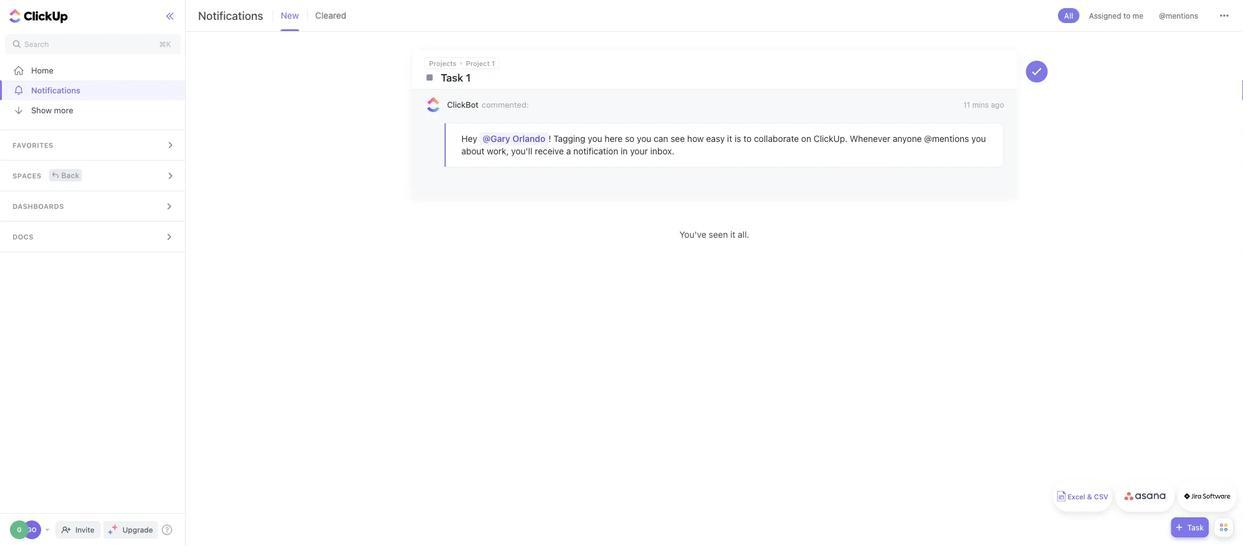 Task type: locate. For each thing, give the bounding box(es) containing it.
@mentions
[[1159, 11, 1198, 20], [924, 134, 969, 144]]

1 horizontal spatial to
[[1123, 11, 1131, 20]]

dashboards
[[12, 203, 64, 211]]

0 horizontal spatial @mentions
[[924, 134, 969, 144]]

1 right ‎task
[[466, 71, 471, 84]]

see
[[671, 134, 685, 144]]

0 horizontal spatial you
[[588, 134, 602, 144]]

seen
[[709, 230, 728, 240]]

excel & csv
[[1068, 493, 1108, 501]]

clickbot commented :
[[447, 100, 529, 109]]

hey @gary orlando
[[461, 134, 545, 144]]

1 horizontal spatial 1
[[492, 59, 495, 67]]

0 horizontal spatial to
[[744, 134, 752, 144]]

@mentions right anyone
[[924, 134, 969, 144]]

2 horizontal spatial you
[[972, 134, 986, 144]]

to
[[1123, 11, 1131, 20], [744, 134, 752, 144]]

to left me on the top
[[1123, 11, 1131, 20]]

to right "is"
[[744, 134, 752, 144]]

0 horizontal spatial notifications
[[31, 86, 80, 95]]

assigned
[[1089, 11, 1121, 20]]

1 horizontal spatial notifications
[[198, 9, 263, 22]]

1 vertical spatial to
[[744, 134, 752, 144]]

you
[[588, 134, 602, 144], [637, 134, 651, 144], [972, 134, 986, 144]]

search
[[24, 40, 49, 49]]

home
[[31, 66, 53, 75]]

1 vertical spatial @mentions
[[924, 134, 969, 144]]

favorites button
[[0, 130, 186, 160]]

inbox.
[[650, 146, 674, 156]]

1 you from the left
[[588, 134, 602, 144]]

clickbot
[[447, 100, 479, 109]]

hey
[[461, 134, 477, 144]]

projects link
[[429, 59, 457, 67]]

sparkle svg 1 image
[[112, 525, 118, 531]]

you'll
[[511, 146, 532, 156]]

1 horizontal spatial @mentions
[[1159, 11, 1198, 20]]

is
[[735, 134, 741, 144]]

spaces
[[12, 172, 41, 180]]

notifications
[[198, 9, 263, 22], [31, 86, 80, 95]]

a
[[566, 146, 571, 156]]

0 vertical spatial to
[[1123, 11, 1131, 20]]

me
[[1133, 11, 1143, 20]]

1 inside 'link'
[[466, 71, 471, 84]]

it inside ! tagging you here so you can see how easy it is to collaborate on clickup. whenever anyone @mentions you about work, you'll receive a notification in your inbox.
[[727, 134, 732, 144]]

@gary orlando button
[[480, 132, 548, 145]]

it
[[727, 134, 732, 144], [730, 230, 735, 240]]

you up the notification
[[588, 134, 602, 144]]

csv
[[1094, 493, 1108, 501]]

project
[[466, 59, 490, 67]]

commented
[[482, 100, 527, 109]]

more
[[54, 106, 73, 115]]

you've
[[680, 230, 706, 240]]

go
[[27, 527, 37, 534]]

you up your
[[637, 134, 651, 144]]

notifications up show more
[[31, 86, 80, 95]]

1 vertical spatial notifications
[[31, 86, 80, 95]]

new
[[281, 10, 299, 21]]

@mentions right me on the top
[[1159, 11, 1198, 20]]

project 1 link
[[466, 59, 495, 67]]

‎task 1 link
[[425, 69, 952, 86]]

it left 'all.'
[[730, 230, 735, 240]]

it left "is"
[[727, 134, 732, 144]]

1 for project 1
[[492, 59, 495, 67]]

0 vertical spatial it
[[727, 134, 732, 144]]

mins
[[972, 100, 989, 109]]

g
[[17, 527, 22, 534]]

1 vertical spatial 1
[[466, 71, 471, 84]]

in
[[621, 146, 628, 156]]

1 for ‎task 1
[[466, 71, 471, 84]]

0 vertical spatial 1
[[492, 59, 495, 67]]

! tagging you here so you can see how easy it is to collaborate on clickup. whenever anyone @mentions you about work, you'll receive a notification in your inbox.
[[461, 134, 988, 156]]

sidebar navigation
[[0, 0, 188, 546]]

home link
[[0, 60, 186, 80]]

notifications inside the notifications link
[[31, 86, 80, 95]]

notifications left new
[[198, 9, 263, 22]]

1 right project
[[492, 59, 495, 67]]

1
[[492, 59, 495, 67], [466, 71, 471, 84]]

11
[[963, 100, 970, 109]]

1 vertical spatial it
[[730, 230, 735, 240]]

‎task
[[441, 71, 463, 84]]

0 horizontal spatial 1
[[466, 71, 471, 84]]

you down the mins
[[972, 134, 986, 144]]

:
[[527, 100, 529, 109]]

1 horizontal spatial you
[[637, 134, 651, 144]]

cleared
[[315, 10, 346, 21]]



Task type: describe. For each thing, give the bounding box(es) containing it.
here
[[605, 134, 623, 144]]

task
[[1187, 523, 1204, 532]]

back
[[61, 171, 79, 180]]

easy
[[706, 134, 725, 144]]

so
[[625, 134, 635, 144]]

all
[[1064, 11, 1073, 20]]

excel
[[1068, 493, 1085, 501]]

@gary
[[483, 134, 510, 144]]

receive
[[535, 146, 564, 156]]

project 1
[[466, 59, 495, 67]]

how
[[687, 134, 704, 144]]

your
[[630, 146, 648, 156]]

show
[[31, 106, 52, 115]]

ago
[[991, 100, 1004, 109]]

0 vertical spatial notifications
[[198, 9, 263, 22]]

upgrade
[[122, 526, 153, 535]]

@mentions inside ! tagging you here so you can see how easy it is to collaborate on clickup. whenever anyone @mentions you about work, you'll receive a notification in your inbox.
[[924, 134, 969, 144]]

0 vertical spatial @mentions
[[1159, 11, 1198, 20]]

collaborate
[[754, 134, 799, 144]]

g go
[[17, 527, 37, 534]]

excel & csv link
[[1053, 481, 1112, 512]]

2 you from the left
[[637, 134, 651, 144]]

whenever
[[850, 134, 890, 144]]

notification
[[573, 146, 618, 156]]

notifications link
[[0, 80, 186, 100]]

invite
[[75, 526, 94, 535]]

tagging
[[553, 134, 585, 144]]

orlando
[[513, 134, 545, 144]]

on
[[801, 134, 811, 144]]

clickup.
[[814, 134, 847, 144]]

assigned to me
[[1089, 11, 1143, 20]]

‎task 1
[[441, 71, 471, 84]]

back link
[[49, 169, 82, 182]]

anyone
[[893, 134, 922, 144]]

projects
[[429, 59, 457, 67]]

upgrade link
[[103, 522, 158, 539]]

11 mins ago
[[963, 100, 1004, 109]]

3 you from the left
[[972, 134, 986, 144]]

you've seen it all.
[[680, 230, 749, 240]]

about
[[461, 146, 485, 156]]

!
[[548, 134, 551, 144]]

⌘k
[[159, 40, 171, 49]]

favorites
[[12, 141, 53, 150]]

work,
[[487, 146, 509, 156]]

can
[[654, 134, 668, 144]]

to inside ! tagging you here so you can see how easy it is to collaborate on clickup. whenever anyone @mentions you about work, you'll receive a notification in your inbox.
[[744, 134, 752, 144]]

all.
[[738, 230, 749, 240]]

docs
[[12, 233, 34, 241]]

show more
[[31, 106, 73, 115]]

&
[[1087, 493, 1092, 501]]

sparkle svg 2 image
[[108, 530, 113, 535]]



Task type: vqa. For each thing, say whether or not it's contained in the screenshot.
@mentions
yes



